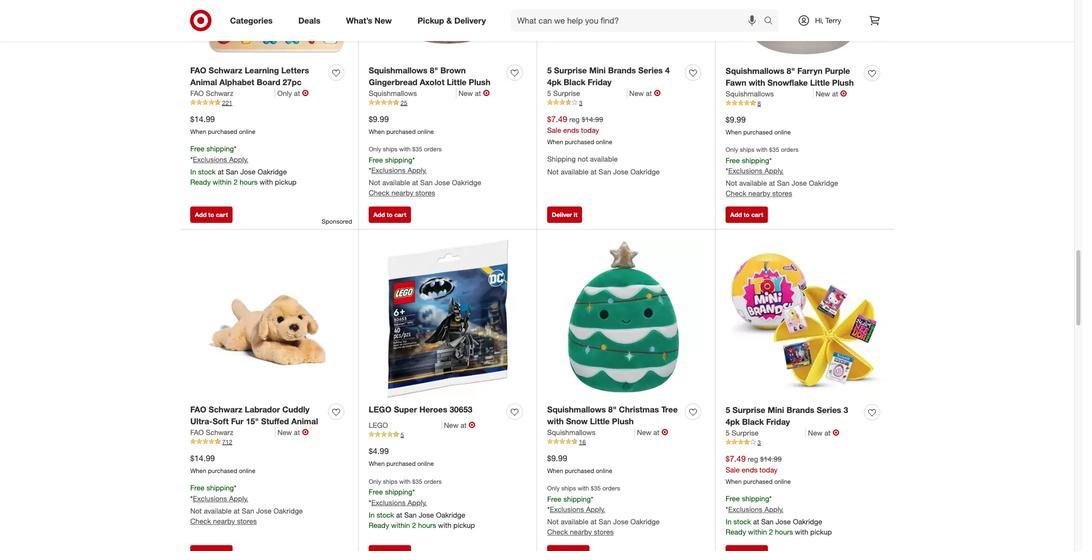 Task type: locate. For each thing, give the bounding box(es) containing it.
8" inside the squishmallows 8" brown gingerbread axolot little plush
[[430, 65, 439, 75]]

new down stuffed
[[278, 428, 292, 437]]

purchased
[[208, 127, 237, 135], [387, 127, 416, 135], [744, 128, 773, 136], [565, 138, 595, 145], [387, 460, 416, 467], [208, 467, 237, 474], [565, 467, 595, 474], [744, 477, 773, 485]]

new
[[375, 15, 392, 25], [459, 88, 473, 97], [630, 88, 644, 97], [816, 89, 831, 98], [444, 421, 459, 430], [278, 428, 292, 437], [637, 428, 652, 437], [809, 428, 823, 437]]

apply. inside only ships with $35 orders free shipping * * exclusions apply. in stock at  san jose oakridge ready within 2 hours with pickup
[[408, 498, 427, 507]]

new down 5 surprise mini brands series 3 4pk black friday link
[[809, 428, 823, 437]]

new up 5 link
[[444, 421, 459, 430]]

new at ¬
[[459, 88, 490, 98], [630, 88, 661, 98], [816, 88, 848, 98], [444, 420, 476, 430], [278, 427, 309, 437], [637, 427, 669, 437], [809, 428, 840, 438]]

1 horizontal spatial today
[[760, 465, 778, 474]]

little
[[447, 77, 467, 87], [811, 78, 830, 88], [590, 416, 610, 426]]

2 vertical spatial 3
[[758, 438, 761, 446]]

3 add from the left
[[731, 211, 743, 219]]

nearby
[[392, 188, 414, 197], [749, 189, 771, 198], [213, 517, 235, 526], [570, 528, 592, 537]]

1 vertical spatial black
[[743, 417, 765, 427]]

only ships with $35 orders free shipping * * exclusions apply. not available at san jose oakridge check nearby stores for snow
[[548, 485, 660, 537]]

0 horizontal spatial $7.49 reg $14.99 sale ends today when purchased online
[[548, 114, 613, 145]]

$14.99 when purchased online down 221
[[190, 114, 256, 135]]

pickup
[[418, 15, 444, 25]]

available
[[590, 155, 618, 164], [561, 167, 589, 176], [383, 178, 410, 187], [740, 179, 768, 188], [204, 507, 232, 516], [561, 517, 589, 526]]

2 add to cart button from the left
[[369, 207, 411, 223]]

soft
[[213, 416, 229, 426]]

1 to from the left
[[208, 211, 214, 219]]

today for 5 surprise mini brands series 3 4pk black friday
[[760, 465, 778, 474]]

712 link
[[190, 437, 348, 446]]

5 surprise link for 5 surprise mini brands series 3 4pk black friday
[[726, 428, 807, 438]]

orders inside only ships with $35 orders free shipping * * exclusions apply. in stock at  san jose oakridge ready within 2 hours with pickup
[[424, 478, 442, 485]]

1 add to cart button from the left
[[190, 207, 233, 223]]

2 inside only ships with $35 orders free shipping * * exclusions apply. in stock at  san jose oakridge ready within 2 hours with pickup
[[412, 521, 416, 530]]

purchased inside the $4.99 when purchased online
[[387, 460, 416, 467]]

squishmallows 8" christmas tree with snow little plush
[[548, 405, 678, 426]]

reg for 5 surprise mini brands series 4 4pk black friday
[[570, 115, 580, 124]]

new at ¬ for 5 surprise mini brands series 3 4pk black friday
[[809, 428, 840, 438]]

5 surprise mini brands series 4 4pk black friday
[[548, 65, 670, 87]]

purchased for fao schwarz labrador cuddly ultra-soft fur 15" stuffed animal
[[208, 467, 237, 474]]

squishmallows 8" christmas tree with snow little plush image
[[548, 240, 706, 398], [548, 240, 706, 398]]

2 horizontal spatial little
[[811, 78, 830, 88]]

ready inside only ships with $35 orders free shipping * * exclusions apply. in stock at  san jose oakridge ready within 2 hours with pickup
[[369, 521, 389, 530]]

squishmallows link for little
[[369, 88, 457, 98]]

$9.99 when purchased online for fawn
[[726, 114, 791, 136]]

$9.99 down gingerbread
[[369, 114, 389, 124]]

5 surprise link down the 5 surprise mini brands series 3 4pk black friday at the bottom of page
[[726, 428, 807, 438]]

surprise
[[554, 65, 587, 75], [554, 88, 581, 97], [733, 405, 766, 415], [732, 428, 759, 437]]

new up 25 link
[[459, 88, 473, 97]]

1 vertical spatial 3 link
[[726, 438, 885, 447]]

1 vertical spatial animal
[[292, 416, 318, 426]]

1 horizontal spatial 3
[[758, 438, 761, 446]]

free shipping * * exclusions apply. not available at san jose oakridge check nearby stores
[[190, 484, 303, 526]]

2 horizontal spatial add
[[731, 211, 743, 219]]

1 fao schwarz from the top
[[190, 88, 233, 97]]

1 vertical spatial reg
[[748, 454, 759, 463]]

1 add to cart from the left
[[195, 211, 228, 219]]

new for fao schwarz labrador cuddly ultra-soft fur 15" stuffed animal
[[278, 428, 292, 437]]

5 for 5 surprise mini brands series 4 4pk black friday link
[[548, 65, 552, 75]]

only for with
[[548, 485, 560, 492]]

exclusions apply. link for squishmallows 8" christmas tree with snow little plush
[[550, 505, 606, 514]]

5 surprise link for 5 surprise mini brands series 4 4pk black friday
[[548, 88, 628, 98]]

stores
[[416, 188, 436, 197], [773, 189, 793, 198], [237, 517, 257, 526], [594, 528, 614, 537]]

add to cart button for axolot
[[369, 207, 411, 223]]

plush
[[469, 77, 491, 87], [833, 78, 854, 88], [612, 416, 634, 426]]

2 to from the left
[[387, 211, 393, 219]]

friday inside 5 surprise mini brands series 4 4pk black friday
[[588, 77, 612, 87]]

1 horizontal spatial series
[[817, 405, 842, 415]]

1 vertical spatial mini
[[768, 405, 785, 415]]

3 fao from the top
[[190, 405, 206, 415]]

schwarz up 221
[[206, 88, 233, 97]]

$35 for brown
[[413, 145, 423, 153]]

pickup inside only ships with $35 orders free shipping * * exclusions apply. in stock at  san jose oakridge ready within 2 hours with pickup
[[454, 521, 475, 530]]

fao for fao schwarz link corresponding to alphabet
[[190, 88, 204, 97]]

1 vertical spatial $7.49
[[726, 454, 746, 464]]

0 vertical spatial sale
[[548, 125, 562, 134]]

mini for 5 surprise mini brands series 4 4pk black friday
[[590, 65, 606, 75]]

ships
[[383, 145, 398, 153], [740, 146, 755, 154], [383, 478, 398, 485], [562, 485, 576, 492]]

2 fao from the top
[[190, 88, 204, 97]]

2
[[234, 178, 238, 187], [412, 521, 416, 530], [770, 528, 774, 537]]

schwarz for 'fao schwarz labrador cuddly ultra-soft fur 15" stuffed animal' link on the left of page
[[209, 405, 243, 415]]

lego super heroes 30653 image
[[369, 240, 527, 398], [369, 240, 527, 398]]

3 cart from the left
[[752, 211, 764, 219]]

1 vertical spatial brands
[[787, 405, 815, 415]]

friday inside the 5 surprise mini brands series 3 4pk black friday
[[767, 417, 791, 427]]

new down 5 surprise mini brands series 4 4pk black friday link
[[630, 88, 644, 97]]

plush inside squishmallows 8" farryn purple fawn with snowflake little plush
[[833, 78, 854, 88]]

0 vertical spatial 3
[[579, 99, 583, 106]]

3 to from the left
[[744, 211, 750, 219]]

1 horizontal spatial $7.49 reg $14.99 sale ends today when purchased online
[[726, 454, 791, 485]]

ships inside only ships with $35 orders free shipping * * exclusions apply. in stock at  san jose oakridge ready within 2 hours with pickup
[[383, 478, 398, 485]]

4pk inside the 5 surprise mini brands series 3 4pk black friday
[[726, 417, 740, 427]]

8"
[[430, 65, 439, 75], [787, 66, 796, 76], [609, 405, 617, 415]]

1 horizontal spatial within
[[391, 521, 410, 530]]

only inside only at ¬
[[278, 88, 292, 97]]

2 fao schwarz from the top
[[190, 428, 233, 437]]

0 vertical spatial today
[[582, 125, 600, 134]]

1 vertical spatial today
[[760, 465, 778, 474]]

plush inside squishmallows 8" christmas tree with snow little plush
[[612, 416, 634, 426]]

letters
[[282, 65, 309, 75]]

1 fao from the top
[[190, 65, 206, 75]]

2 cart from the left
[[395, 211, 407, 219]]

new at ¬ for squishmallows 8" farryn purple fawn with snowflake little plush
[[816, 88, 848, 98]]

0 horizontal spatial little
[[447, 77, 467, 87]]

squishmallows link up 25
[[369, 88, 457, 98]]

fao schwarz link
[[190, 88, 275, 98], [190, 427, 276, 437]]

online for squishmallows 8" brown gingerbread axolot little plush
[[418, 127, 434, 135]]

4pk
[[548, 77, 562, 87], [726, 417, 740, 427]]

stock
[[198, 167, 216, 176], [377, 510, 394, 519], [734, 517, 752, 526]]

cuddly
[[283, 405, 310, 415]]

1 horizontal spatial only ships with $35 orders free shipping * * exclusions apply. not available at san jose oakridge check nearby stores
[[548, 485, 660, 537]]

little inside squishmallows 8" christmas tree with snow little plush
[[590, 416, 610, 426]]

1 vertical spatial $14.99 when purchased online
[[190, 453, 256, 474]]

series inside 5 surprise mini brands series 4 4pk black friday
[[639, 65, 663, 75]]

1 vertical spatial $7.49 reg $14.99 sale ends today when purchased online
[[726, 454, 791, 485]]

1 horizontal spatial $9.99 when purchased online
[[548, 453, 613, 474]]

5 inside 5 surprise mini brands series 4 4pk black friday
[[548, 65, 552, 75]]

8 link
[[726, 99, 885, 108]]

available inside free shipping * * exclusions apply. not available at san jose oakridge check nearby stores
[[204, 507, 232, 516]]

purple
[[825, 66, 851, 76]]

2 lego from the top
[[369, 421, 388, 430]]

1 horizontal spatial 2
[[412, 521, 416, 530]]

0 horizontal spatial 3 link
[[548, 98, 706, 107]]

1 vertical spatial free shipping * * exclusions apply. in stock at  san jose oakridge ready within 2 hours with pickup
[[726, 494, 832, 537]]

little down brown
[[447, 77, 467, 87]]

jose inside free shipping * * exclusions apply. not available at san jose oakridge check nearby stores
[[256, 507, 272, 516]]

0 vertical spatial 5 surprise
[[548, 88, 581, 97]]

0 horizontal spatial add to cart
[[195, 211, 228, 219]]

1 horizontal spatial brands
[[787, 405, 815, 415]]

sale
[[548, 125, 562, 134], [726, 465, 740, 474]]

0 vertical spatial $7.49
[[548, 114, 568, 124]]

new at ¬ up 25 link
[[459, 88, 490, 98]]

animal
[[190, 77, 217, 87], [292, 416, 318, 426]]

$35 for christmas
[[591, 485, 601, 492]]

purchased for lego super heroes 30653
[[387, 460, 416, 467]]

$9.99 down snow
[[548, 453, 568, 463]]

squishmallows inside squishmallows 8" christmas tree with snow little plush
[[548, 405, 606, 415]]

oakridge inside only ships with $35 orders free shipping * * exclusions apply. in stock at  san jose oakridge ready within 2 hours with pickup
[[436, 510, 466, 519]]

orders for farryn
[[781, 146, 799, 154]]

3 add to cart button from the left
[[726, 207, 768, 223]]

schwarz for fao schwarz learning letters animal alphabet board 27pc link
[[209, 65, 243, 75]]

check for squishmallows 8" brown gingerbread axolot little plush
[[369, 188, 390, 197]]

0 horizontal spatial today
[[582, 125, 600, 134]]

1 horizontal spatial add to cart button
[[369, 207, 411, 223]]

$9.99 for squishmallows 8" brown gingerbread axolot little plush
[[369, 114, 389, 124]]

1 horizontal spatial reg
[[748, 454, 759, 463]]

shipping not available not available at san jose oakridge
[[548, 155, 660, 176]]

1 vertical spatial 4pk
[[726, 417, 740, 427]]

new at ¬ for lego super heroes 30653
[[444, 420, 476, 430]]

1 horizontal spatial stock
[[377, 510, 394, 519]]

1 lego from the top
[[369, 405, 392, 415]]

free
[[190, 144, 205, 153], [369, 155, 383, 164], [726, 156, 740, 165], [190, 484, 205, 493], [369, 487, 383, 496], [726, 494, 740, 503], [548, 494, 562, 503]]

surprise inside the 5 surprise mini brands series 3 4pk black friday
[[733, 405, 766, 415]]

new at ¬ down christmas in the right bottom of the page
[[637, 427, 669, 437]]

ready
[[190, 178, 211, 187], [369, 521, 389, 530], [726, 528, 747, 537]]

new at ¬ down "purple"
[[816, 88, 848, 98]]

0 vertical spatial free shipping * * exclusions apply. in stock at  san jose oakridge ready within 2 hours with pickup
[[190, 144, 297, 187]]

0 vertical spatial fao schwarz link
[[190, 88, 275, 98]]

animal inside fao schwarz labrador cuddly ultra-soft fur 15" stuffed animal
[[292, 416, 318, 426]]

mini inside 5 surprise mini brands series 4 4pk black friday
[[590, 65, 606, 75]]

squishmallows 8" farryn purple fawn with snowflake little plush link
[[726, 65, 861, 88]]

4pk inside 5 surprise mini brands series 4 4pk black friday
[[548, 77, 562, 87]]

new inside 'link'
[[375, 15, 392, 25]]

new up 8 link
[[816, 89, 831, 98]]

4 fao from the top
[[190, 428, 204, 437]]

fao inside fao schwarz learning letters animal alphabet board 27pc
[[190, 65, 206, 75]]

¬
[[302, 88, 309, 98], [483, 88, 490, 98], [654, 88, 661, 98], [841, 88, 848, 98], [469, 420, 476, 430], [302, 427, 309, 437], [662, 427, 669, 437], [833, 428, 840, 438]]

5 surprise
[[548, 88, 581, 97], [726, 428, 759, 437]]

5 surprise mini brands series 3 4pk black friday
[[726, 405, 849, 427]]

0 horizontal spatial $9.99
[[369, 114, 389, 124]]

$7.49 for 5 surprise mini brands series 4 4pk black friday
[[548, 114, 568, 124]]

5 surprise mini brands series 3 4pk black friday image
[[726, 240, 885, 398], [726, 240, 885, 398]]

lego left super
[[369, 405, 392, 415]]

orders down 8 link
[[781, 146, 799, 154]]

plush down christmas in the right bottom of the page
[[612, 416, 634, 426]]

¬ for squishmallows 8" brown gingerbread axolot little plush
[[483, 88, 490, 98]]

3 link down 5 surprise mini brands series 4 4pk black friday link
[[548, 98, 706, 107]]

exclusions
[[193, 155, 227, 164], [372, 166, 406, 175], [729, 166, 763, 175], [193, 494, 227, 503], [372, 498, 406, 507], [729, 505, 763, 514], [550, 505, 584, 514]]

orders down 25 link
[[424, 145, 442, 153]]

animal left alphabet
[[190, 77, 217, 87]]

8" up axolot
[[430, 65, 439, 75]]

new up 16 link
[[637, 428, 652, 437]]

2 add from the left
[[374, 211, 385, 219]]

1 cart from the left
[[216, 211, 228, 219]]

san inside only ships with $35 orders free shipping * * exclusions apply. in stock at  san jose oakridge ready within 2 hours with pickup
[[405, 510, 417, 519]]

$9.99
[[369, 114, 389, 124], [726, 114, 746, 124], [548, 453, 568, 463]]

25 link
[[369, 98, 527, 107]]

fawn
[[726, 78, 747, 88]]

1 horizontal spatial 5 surprise link
[[726, 428, 807, 438]]

$7.49
[[548, 114, 568, 124], [726, 454, 746, 464]]

not for squishmallows 8" christmas tree with snow little plush
[[548, 517, 559, 526]]

not inside free shipping * * exclusions apply. not available at san jose oakridge check nearby stores
[[190, 507, 202, 516]]

not
[[578, 155, 588, 164]]

brands
[[609, 65, 636, 75], [787, 405, 815, 415]]

0 vertical spatial 5 surprise link
[[548, 88, 628, 98]]

exclusions inside free shipping * * exclusions apply. not available at san jose oakridge check nearby stores
[[193, 494, 227, 503]]

jose inside only ships with $35 orders free shipping * * exclusions apply. in stock at  san jose oakridge ready within 2 hours with pickup
[[419, 510, 434, 519]]

orders for brown
[[424, 145, 442, 153]]

add to cart for axolot
[[374, 211, 407, 219]]

0 horizontal spatial within
[[213, 178, 232, 187]]

0 vertical spatial 3 link
[[548, 98, 706, 107]]

lego for lego super heroes 30653
[[369, 405, 392, 415]]

5 surprise mini brands series 4 4pk black friday image
[[548, 0, 706, 59], [548, 0, 706, 59]]

only for fawn
[[726, 146, 739, 154]]

0 horizontal spatial black
[[564, 77, 586, 87]]

schwarz
[[209, 65, 243, 75], [206, 88, 233, 97], [209, 405, 243, 415], [206, 428, 233, 437]]

8
[[758, 99, 761, 107]]

3 add to cart from the left
[[731, 211, 764, 219]]

8" up snowflake
[[787, 66, 796, 76]]

0 vertical spatial 4pk
[[548, 77, 562, 87]]

2 $14.99 when purchased online from the top
[[190, 453, 256, 474]]

5 inside the 5 surprise mini brands series 3 4pk black friday
[[726, 405, 731, 415]]

2 horizontal spatial $9.99 when purchased online
[[726, 114, 791, 136]]

2 horizontal spatial cart
[[752, 211, 764, 219]]

little right snow
[[590, 416, 610, 426]]

0 vertical spatial black
[[564, 77, 586, 87]]

$9.99 when purchased online down 8
[[726, 114, 791, 136]]

$14.99 when purchased online
[[190, 114, 256, 135], [190, 453, 256, 474]]

squishmallows inside squishmallows 8" farryn purple fawn with snowflake little plush
[[726, 66, 785, 76]]

squishmallows link for snow
[[548, 427, 635, 437]]

8" left christmas in the right bottom of the page
[[609, 405, 617, 415]]

5 surprise link down 5 surprise mini brands series 4 4pk black friday
[[548, 88, 628, 98]]

online inside the $4.99 when purchased online
[[418, 460, 434, 467]]

fao schwarz learning letters animal alphabet board 27pc
[[190, 65, 309, 87]]

$9.99 down fawn
[[726, 114, 746, 124]]

5 surprise down the 5 surprise mini brands series 3 4pk black friday at the bottom of page
[[726, 428, 759, 437]]

plush up 25 link
[[469, 77, 491, 87]]

0 horizontal spatial only ships with $35 orders free shipping * * exclusions apply. not available at san jose oakridge check nearby stores
[[369, 145, 482, 197]]

1 $14.99 when purchased online from the top
[[190, 114, 256, 135]]

0 horizontal spatial hours
[[240, 178, 258, 187]]

jose
[[240, 167, 256, 176], [614, 167, 629, 176], [435, 178, 450, 187], [792, 179, 808, 188], [256, 507, 272, 516], [419, 510, 434, 519], [776, 517, 792, 526], [614, 517, 629, 526]]

orders down the $4.99 when purchased online
[[424, 478, 442, 485]]

schwarz down soft
[[206, 428, 233, 437]]

0 horizontal spatial $9.99 when purchased online
[[369, 114, 434, 135]]

What can we help you find? suggestions appear below search field
[[511, 9, 767, 32]]

221 link
[[190, 98, 348, 107]]

1 add from the left
[[195, 211, 207, 219]]

pickup
[[275, 178, 297, 187], [454, 521, 475, 530], [811, 528, 832, 537]]

1 horizontal spatial ends
[[742, 465, 758, 474]]

squishmallows 8" christmas tree with snow little plush link
[[548, 404, 682, 427]]

0 horizontal spatial mini
[[590, 65, 606, 75]]

squishmallows up gingerbread
[[369, 65, 428, 75]]

fao schwarz labrador cuddly ultra-soft fur 15" stuffed animal image
[[190, 240, 348, 398], [190, 240, 348, 398]]

fao schwarz link for soft
[[190, 427, 276, 437]]

1 fao schwarz link from the top
[[190, 88, 275, 98]]

free inside free shipping * * exclusions apply. not available at san jose oakridge check nearby stores
[[190, 484, 205, 493]]

1 horizontal spatial free shipping * * exclusions apply. in stock at  san jose oakridge ready within 2 hours with pickup
[[726, 494, 832, 537]]

check nearby stores button for axolot
[[369, 188, 436, 198]]

ships for lego super heroes 30653
[[383, 478, 398, 485]]

series inside the 5 surprise mini brands series 3 4pk black friday
[[817, 405, 842, 415]]

add
[[195, 211, 207, 219], [374, 211, 385, 219], [731, 211, 743, 219]]

delivery
[[455, 15, 486, 25]]

0 vertical spatial ends
[[564, 125, 580, 134]]

brands for 4
[[609, 65, 636, 75]]

$35
[[413, 145, 423, 153], [770, 146, 780, 154], [413, 478, 423, 485], [591, 485, 601, 492]]

brands inside the 5 surprise mini brands series 3 4pk black friday
[[787, 405, 815, 415]]

plush down "purple"
[[833, 78, 854, 88]]

lego up $4.99
[[369, 421, 388, 430]]

0 horizontal spatial animal
[[190, 77, 217, 87]]

0 vertical spatial fao schwarz
[[190, 88, 233, 97]]

little down farryn
[[811, 78, 830, 88]]

3 link down 5 surprise mini brands series 3 4pk black friday link
[[726, 438, 885, 447]]

1 horizontal spatial $7.49
[[726, 454, 746, 464]]

1 horizontal spatial 8"
[[609, 405, 617, 415]]

when for squishmallows 8" christmas tree with snow little plush
[[548, 467, 564, 474]]

surprise for 5 surprise mini brands series 4 4pk black friday link
[[554, 65, 587, 75]]

2 horizontal spatial 3
[[844, 405, 849, 415]]

16
[[579, 438, 586, 446]]

schwarz inside fao schwarz learning letters animal alphabet board 27pc
[[209, 65, 243, 75]]

squishmallows up 8
[[726, 89, 774, 98]]

stores inside free shipping * * exclusions apply. not available at san jose oakridge check nearby stores
[[237, 517, 257, 526]]

1 horizontal spatial 4pk
[[726, 417, 740, 427]]

$9.99 when purchased online down 25
[[369, 114, 434, 135]]

stuffed
[[261, 416, 289, 426]]

8" inside squishmallows 8" farryn purple fawn with snowflake little plush
[[787, 66, 796, 76]]

new right what's
[[375, 15, 392, 25]]

black inside 5 surprise mini brands series 4 4pk black friday
[[564, 77, 586, 87]]

0 horizontal spatial to
[[208, 211, 214, 219]]

1 horizontal spatial little
[[590, 416, 610, 426]]

squishmallows link up 16
[[548, 427, 635, 437]]

animal down the cuddly
[[292, 416, 318, 426]]

0 horizontal spatial series
[[639, 65, 663, 75]]

in
[[190, 167, 196, 176], [369, 510, 375, 519], [726, 517, 732, 526]]

fao schwarz down soft
[[190, 428, 233, 437]]

animal inside fao schwarz learning letters animal alphabet board 27pc
[[190, 77, 217, 87]]

shipping inside free shipping * * exclusions apply. not available at san jose oakridge check nearby stores
[[207, 484, 234, 493]]

check nearby stores button for fawn
[[726, 188, 793, 199]]

only inside only ships with $35 orders free shipping * * exclusions apply. in stock at  san jose oakridge ready within 2 hours with pickup
[[369, 478, 382, 485]]

squishmallows up fawn
[[726, 66, 785, 76]]

within inside only ships with $35 orders free shipping * * exclusions apply. in stock at  san jose oakridge ready within 2 hours with pickup
[[391, 521, 410, 530]]

not for squishmallows 8" farryn purple fawn with snowflake little plush
[[726, 179, 738, 188]]

black
[[564, 77, 586, 87], [743, 417, 765, 427]]

5 surprise for 5 surprise mini brands series 4 4pk black friday
[[548, 88, 581, 97]]

surprise for 5 surprise mini brands series 3 4pk black friday link
[[733, 405, 766, 415]]

$14.99 when purchased online for soft
[[190, 453, 256, 474]]

0 vertical spatial series
[[639, 65, 663, 75]]

surprise inside 5 surprise mini brands series 4 4pk black friday
[[554, 65, 587, 75]]

fao schwarz link up 221
[[190, 88, 275, 98]]

4pk for 5 surprise mini brands series 4 4pk black friday
[[548, 77, 562, 87]]

mini
[[590, 65, 606, 75], [768, 405, 785, 415]]

1 vertical spatial fao schwarz
[[190, 428, 233, 437]]

schwarz inside fao schwarz labrador cuddly ultra-soft fur 15" stuffed animal
[[209, 405, 243, 415]]

5 surprise mini brands series 4 4pk black friday link
[[548, 64, 682, 88]]

0 vertical spatial mini
[[590, 65, 606, 75]]

0 horizontal spatial squishmallows link
[[369, 88, 457, 98]]

at inside only ships with $35 orders free shipping * * exclusions apply. in stock at  san jose oakridge ready within 2 hours with pickup
[[396, 510, 403, 519]]

2 horizontal spatial plush
[[833, 78, 854, 88]]

2 horizontal spatial to
[[744, 211, 750, 219]]

when
[[190, 127, 206, 135], [369, 127, 385, 135], [726, 128, 742, 136], [548, 138, 564, 145], [369, 460, 385, 467], [190, 467, 206, 474], [548, 467, 564, 474], [726, 477, 742, 485]]

schwarz up alphabet
[[209, 65, 243, 75]]

squishmallows link up 8
[[726, 88, 814, 99]]

add to cart button for animal
[[190, 207, 233, 223]]

oakridge
[[258, 167, 287, 176], [631, 167, 660, 176], [452, 178, 482, 187], [810, 179, 839, 188], [274, 507, 303, 516], [436, 510, 466, 519], [794, 517, 823, 526], [631, 517, 660, 526]]

add for fao schwarz learning letters animal alphabet board 27pc
[[195, 211, 207, 219]]

0 horizontal spatial $7.49
[[548, 114, 568, 124]]

0 horizontal spatial in
[[190, 167, 196, 176]]

1 vertical spatial 5 surprise link
[[726, 428, 807, 438]]

2 fao schwarz link from the top
[[190, 427, 276, 437]]

deliver it
[[552, 211, 578, 219]]

0 horizontal spatial brands
[[609, 65, 636, 75]]

new at ¬ down the 5 surprise mini brands series 3 4pk black friday at the bottom of page
[[809, 428, 840, 438]]

5 surprise down 5 surprise mini brands series 4 4pk black friday
[[548, 88, 581, 97]]

8" inside squishmallows 8" christmas tree with snow little plush
[[609, 405, 617, 415]]

new at ¬ down stuffed
[[278, 427, 309, 437]]

nearby for with
[[570, 528, 592, 537]]

8" for christmas
[[609, 405, 617, 415]]

alphabet
[[220, 77, 255, 87]]

brands inside 5 surprise mini brands series 4 4pk black friday
[[609, 65, 636, 75]]

pickup & delivery link
[[409, 9, 499, 32]]

san
[[226, 167, 238, 176], [599, 167, 612, 176], [421, 178, 433, 187], [778, 179, 790, 188], [242, 507, 254, 516], [405, 510, 417, 519], [762, 517, 774, 526], [599, 517, 612, 526]]

fao schwarz up 221
[[190, 88, 233, 97]]

$35 for farryn
[[770, 146, 780, 154]]

0 horizontal spatial sale
[[548, 125, 562, 134]]

hours
[[240, 178, 258, 187], [418, 521, 436, 530], [776, 528, 794, 537]]

stores for axolot
[[416, 188, 436, 197]]

squishmallows 8" farryn purple fawn with snowflake little plush image
[[726, 0, 885, 59], [726, 0, 885, 59]]

new at ¬ down 5 surprise mini brands series 4 4pk black friday
[[630, 88, 661, 98]]

0 horizontal spatial cart
[[216, 211, 228, 219]]

mini inside the 5 surprise mini brands series 3 4pk black friday
[[768, 405, 785, 415]]

new at ¬ for 5 surprise mini brands series 4 4pk black friday
[[630, 88, 661, 98]]

today
[[582, 125, 600, 134], [760, 465, 778, 474]]

squishmallows up snow
[[548, 405, 606, 415]]

purchased for fao schwarz learning letters animal alphabet board 27pc
[[208, 127, 237, 135]]

black inside the 5 surprise mini brands series 3 4pk black friday
[[743, 417, 765, 427]]

3 link
[[548, 98, 706, 107], [726, 438, 885, 447]]

orders down 16 link
[[603, 485, 621, 492]]

2 horizontal spatial $9.99
[[726, 114, 746, 124]]

orders
[[424, 145, 442, 153], [781, 146, 799, 154], [424, 478, 442, 485], [603, 485, 621, 492]]

$4.99
[[369, 446, 389, 456]]

fao schwarz link up 712
[[190, 427, 276, 437]]

fao schwarz learning letters animal alphabet board 27pc image
[[190, 0, 348, 59], [190, 0, 348, 59]]

at
[[294, 88, 300, 97], [475, 88, 481, 97], [646, 88, 652, 97], [833, 89, 839, 98], [218, 167, 224, 176], [591, 167, 597, 176], [412, 178, 419, 187], [770, 179, 776, 188], [461, 421, 467, 430], [294, 428, 300, 437], [654, 428, 660, 437], [825, 428, 831, 437], [234, 507, 240, 516], [396, 510, 403, 519], [754, 517, 760, 526], [591, 517, 597, 526]]

when for squishmallows 8" farryn purple fawn with snowflake little plush
[[726, 128, 742, 136]]

$9.99 when purchased online down 16
[[548, 453, 613, 474]]

1 horizontal spatial cart
[[395, 211, 407, 219]]

0 vertical spatial brands
[[609, 65, 636, 75]]

1 horizontal spatial friday
[[767, 417, 791, 427]]

free shipping * * exclusions apply. in stock at  san jose oakridge ready within 2 hours with pickup
[[190, 144, 297, 187], [726, 494, 832, 537]]

fao schwarz link for alphabet
[[190, 88, 275, 98]]

online for squishmallows 8" farryn purple fawn with snowflake little plush
[[775, 128, 791, 136]]

when inside the $4.99 when purchased online
[[369, 460, 385, 467]]

1 horizontal spatial sale
[[726, 465, 740, 474]]

squishmallows 8" brown gingerbread axolot little plush image
[[369, 0, 527, 59], [369, 0, 527, 59]]

at inside only at ¬
[[294, 88, 300, 97]]

2 add to cart from the left
[[374, 211, 407, 219]]

gingerbread
[[369, 77, 418, 87]]

1 horizontal spatial ready
[[369, 521, 389, 530]]

1 horizontal spatial hours
[[418, 521, 436, 530]]

not for squishmallows 8" brown gingerbread axolot little plush
[[369, 178, 381, 187]]

squishmallows 8" farryn purple fawn with snowflake little plush
[[726, 66, 854, 88]]

new at ¬ up 5 link
[[444, 420, 476, 430]]

within
[[213, 178, 232, 187], [391, 521, 410, 530], [749, 528, 768, 537]]

0 horizontal spatial add
[[195, 211, 207, 219]]

1 vertical spatial friday
[[767, 417, 791, 427]]

deals link
[[290, 9, 333, 32]]

2 horizontal spatial add to cart button
[[726, 207, 768, 223]]

0 horizontal spatial 8"
[[430, 65, 439, 75]]

$9.99 for squishmallows 8" farryn purple fawn with snowflake little plush
[[726, 114, 746, 124]]

15"
[[246, 416, 259, 426]]

5 for 5 surprise link related to 5 surprise mini brands series 4 4pk black friday
[[548, 88, 552, 97]]

mini for 5 surprise mini brands series 3 4pk black friday
[[768, 405, 785, 415]]

2 horizontal spatial only ships with $35 orders free shipping * * exclusions apply. not available at san jose oakridge check nearby stores
[[726, 146, 839, 198]]

1 vertical spatial fao schwarz link
[[190, 427, 276, 437]]

new for squishmallows 8" brown gingerbread axolot little plush
[[459, 88, 473, 97]]

3 for 5 surprise mini brands series 3 4pk black friday
[[758, 438, 761, 446]]

exclusions apply. link
[[193, 155, 249, 164], [372, 166, 427, 175], [729, 166, 784, 175], [193, 494, 249, 503], [372, 498, 427, 507], [729, 505, 784, 514], [550, 505, 606, 514]]

schwarz up soft
[[209, 405, 243, 415]]

fao inside fao schwarz labrador cuddly ultra-soft fur 15" stuffed animal
[[190, 405, 206, 415]]

deliver it button
[[548, 207, 583, 223]]

$14.99 when purchased online down 712
[[190, 453, 256, 474]]

0 horizontal spatial add to cart button
[[190, 207, 233, 223]]

1 horizontal spatial squishmallows link
[[548, 427, 635, 437]]

$35 inside only ships with $35 orders free shipping * * exclusions apply. in stock at  san jose oakridge ready within 2 hours with pickup
[[413, 478, 423, 485]]

2 horizontal spatial add to cart
[[731, 211, 764, 219]]



Task type: vqa. For each thing, say whether or not it's contained in the screenshot.
Gift Ideas button
no



Task type: describe. For each thing, give the bounding box(es) containing it.
learning
[[245, 65, 279, 75]]

2 horizontal spatial within
[[749, 528, 768, 537]]

2 horizontal spatial pickup
[[811, 528, 832, 537]]

snowflake
[[768, 78, 808, 88]]

exclusions apply. link for lego super heroes 30653
[[372, 498, 427, 507]]

sponsored
[[322, 217, 352, 225]]

to for axolot
[[387, 211, 393, 219]]

when for squishmallows 8" brown gingerbread axolot little plush
[[369, 127, 385, 135]]

$35 for heroes
[[413, 478, 423, 485]]

$7.49 reg $14.99 sale ends today when purchased online for 5 surprise mini brands series 4 4pk black friday
[[548, 114, 613, 145]]

schwarz for fao schwarz link corresponding to alphabet
[[206, 88, 233, 97]]

ends for 5 surprise mini brands series 4 4pk black friday
[[564, 125, 580, 134]]

3 inside the 5 surprise mini brands series 3 4pk black friday
[[844, 405, 849, 415]]

purchased for squishmallows 8" christmas tree with snow little plush
[[565, 467, 595, 474]]

what's new link
[[338, 9, 405, 32]]

add for squishmallows 8" farryn purple fawn with snowflake little plush
[[731, 211, 743, 219]]

orders for christmas
[[603, 485, 621, 492]]

16 link
[[548, 437, 706, 446]]

2 horizontal spatial stock
[[734, 517, 752, 526]]

reg for 5 surprise mini brands series 3 4pk black friday
[[748, 454, 759, 463]]

cart for fawn
[[752, 211, 764, 219]]

search
[[760, 16, 785, 26]]

jose inside shipping not available not available at san jose oakridge
[[614, 167, 629, 176]]

shipping
[[548, 155, 576, 164]]

nearby for axolot
[[392, 188, 414, 197]]

categories link
[[221, 9, 286, 32]]

5 for 5 surprise mini brands series 3 4pk black friday's 5 surprise link
[[726, 428, 730, 437]]

ships for squishmallows 8" christmas tree with snow little plush
[[562, 485, 576, 492]]

$9.99 for squishmallows 8" christmas tree with snow little plush
[[548, 453, 568, 463]]

little inside the squishmallows 8" brown gingerbread axolot little plush
[[447, 77, 467, 87]]

san inside shipping not available not available at san jose oakridge
[[599, 167, 612, 176]]

check nearby stores button for with
[[548, 527, 614, 537]]

30653
[[450, 405, 473, 415]]

little inside squishmallows 8" farryn purple fawn with snowflake little plush
[[811, 78, 830, 88]]

deals
[[299, 15, 321, 25]]

lego super heroes 30653
[[369, 405, 473, 415]]

8" for brown
[[430, 65, 439, 75]]

ships for squishmallows 8" farryn purple fawn with snowflake little plush
[[740, 146, 755, 154]]

5 link
[[369, 430, 527, 439]]

with inside squishmallows 8" christmas tree with snow little plush
[[548, 416, 564, 426]]

check for squishmallows 8" farryn purple fawn with snowflake little plush
[[726, 189, 747, 198]]

hours inside only ships with $35 orders free shipping * * exclusions apply. in stock at  san jose oakridge ready within 2 hours with pickup
[[418, 521, 436, 530]]

stores for with
[[594, 528, 614, 537]]

0 horizontal spatial stock
[[198, 167, 216, 176]]

2 horizontal spatial 2
[[770, 528, 774, 537]]

5 surprise for 5 surprise mini brands series 3 4pk black friday
[[726, 428, 759, 437]]

terry
[[826, 16, 842, 25]]

new for 5 surprise mini brands series 4 4pk black friday
[[630, 88, 644, 97]]

plush inside the squishmallows 8" brown gingerbread axolot little plush
[[469, 77, 491, 87]]

fur
[[231, 416, 244, 426]]

schwarz for fao schwarz link corresponding to soft
[[206, 428, 233, 437]]

2 horizontal spatial hours
[[776, 528, 794, 537]]

what's
[[346, 15, 373, 25]]

3 link for 5 surprise mini brands series 4 4pk black friday
[[548, 98, 706, 107]]

lego super heroes 30653 link
[[369, 404, 473, 415]]

not inside shipping not available not available at san jose oakridge
[[548, 167, 559, 176]]

search button
[[760, 9, 785, 34]]

only for axolot
[[369, 145, 382, 153]]

axolot
[[420, 77, 445, 87]]

when for lego super heroes 30653
[[369, 460, 385, 467]]

fao schwarz for animal
[[190, 88, 233, 97]]

fao schwarz labrador cuddly ultra-soft fur 15" stuffed animal link
[[190, 404, 324, 427]]

purchased for squishmallows 8" farryn purple fawn with snowflake little plush
[[744, 128, 773, 136]]

squishmallows down gingerbread
[[369, 88, 417, 97]]

surprise for 5 surprise mini brands series 3 4pk black friday's 5 surprise link
[[732, 428, 759, 437]]

in inside only ships with $35 orders free shipping * * exclusions apply. in stock at  san jose oakridge ready within 2 hours with pickup
[[369, 510, 375, 519]]

25
[[401, 99, 408, 106]]

sale for 5 surprise mini brands series 3 4pk black friday
[[726, 465, 740, 474]]

4pk for 5 surprise mini brands series 3 4pk black friday
[[726, 417, 740, 427]]

new for squishmallows 8" christmas tree with snow little plush
[[637, 428, 652, 437]]

new for lego super heroes 30653
[[444, 421, 459, 430]]

hi, terry
[[816, 16, 842, 25]]

0 horizontal spatial 2
[[234, 178, 238, 187]]

5 surprise mini brands series 3 4pk black friday link
[[726, 404, 861, 428]]

¬ for fao schwarz learning letters animal alphabet board 27pc
[[302, 88, 309, 98]]

$7.49 reg $14.99 sale ends today when purchased online for 5 surprise mini brands series 3 4pk black friday
[[726, 454, 791, 485]]

3 link for 5 surprise mini brands series 3 4pk black friday
[[726, 438, 885, 447]]

when for fao schwarz learning letters animal alphabet board 27pc
[[190, 127, 206, 135]]

¬ for 5 surprise mini brands series 4 4pk black friday
[[654, 88, 661, 98]]

new at ¬ for squishmallows 8" brown gingerbread axolot little plush
[[459, 88, 490, 98]]

only ships with $35 orders free shipping * * exclusions apply. in stock at  san jose oakridge ready within 2 hours with pickup
[[369, 478, 475, 530]]

712
[[222, 438, 233, 446]]

2 horizontal spatial in
[[726, 517, 732, 526]]

with inside squishmallows 8" farryn purple fawn with snowflake little plush
[[749, 78, 766, 88]]

check for squishmallows 8" christmas tree with snow little plush
[[548, 528, 568, 537]]

at inside shipping not available not available at san jose oakridge
[[591, 167, 597, 176]]

&
[[447, 15, 452, 25]]

nearby inside free shipping * * exclusions apply. not available at san jose oakridge check nearby stores
[[213, 517, 235, 526]]

¬ for fao schwarz labrador cuddly ultra-soft fur 15" stuffed animal
[[302, 427, 309, 437]]

2 horizontal spatial ready
[[726, 528, 747, 537]]

surprise for 5 surprise link related to 5 surprise mini brands series 4 4pk black friday
[[554, 88, 581, 97]]

online for fao schwarz labrador cuddly ultra-soft fur 15" stuffed animal
[[239, 467, 256, 474]]

it
[[574, 211, 578, 219]]

to for fawn
[[744, 211, 750, 219]]

at inside free shipping * * exclusions apply. not available at san jose oakridge check nearby stores
[[234, 507, 240, 516]]

oakridge inside shipping not available not available at san jose oakridge
[[631, 167, 660, 176]]

orders for heroes
[[424, 478, 442, 485]]

fao schwarz learning letters animal alphabet board 27pc link
[[190, 64, 324, 88]]

deliver
[[552, 211, 573, 219]]

ultra-
[[190, 416, 213, 426]]

$4.99 when purchased online
[[369, 446, 434, 467]]

fao for fao schwarz learning letters animal alphabet board 27pc link
[[190, 65, 206, 75]]

stock inside only ships with $35 orders free shipping * * exclusions apply. in stock at  san jose oakridge ready within 2 hours with pickup
[[377, 510, 394, 519]]

cart for axolot
[[395, 211, 407, 219]]

what's new
[[346, 15, 392, 25]]

add for squishmallows 8" brown gingerbread axolot little plush
[[374, 211, 385, 219]]

squishmallows 8" brown gingerbread axolot little plush link
[[369, 64, 503, 88]]

new for squishmallows 8" farryn purple fawn with snowflake little plush
[[816, 89, 831, 98]]

221
[[222, 99, 233, 106]]

exclusions apply. link for squishmallows 8" farryn purple fawn with snowflake little plush
[[729, 166, 784, 175]]

exclusions inside only ships with $35 orders free shipping * * exclusions apply. in stock at  san jose oakridge ready within 2 hours with pickup
[[372, 498, 406, 507]]

stores for fawn
[[773, 189, 793, 198]]

farryn
[[798, 66, 823, 76]]

add to cart button for fawn
[[726, 207, 768, 223]]

online for lego super heroes 30653
[[418, 460, 434, 467]]

board
[[257, 77, 281, 87]]

squishmallows inside the squishmallows 8" brown gingerbread axolot little plush
[[369, 65, 428, 75]]

pickup & delivery
[[418, 15, 486, 25]]

lego link
[[369, 420, 442, 430]]

add to cart for fawn
[[731, 211, 764, 219]]

exclusions apply. link for squishmallows 8" brown gingerbread axolot little plush
[[372, 166, 427, 175]]

super
[[394, 405, 417, 415]]

snow
[[566, 416, 588, 426]]

sale for 5 surprise mini brands series 4 4pk black friday
[[548, 125, 562, 134]]

0 horizontal spatial free shipping * * exclusions apply. in stock at  san jose oakridge ready within 2 hours with pickup
[[190, 144, 297, 187]]

oakridge inside free shipping * * exclusions apply. not available at san jose oakridge check nearby stores
[[274, 507, 303, 516]]

3 for 5 surprise mini brands series 4 4pk black friday
[[579, 99, 583, 106]]

today for 5 surprise mini brands series 4 4pk black friday
[[582, 125, 600, 134]]

¬ for lego super heroes 30653
[[469, 420, 476, 430]]

labrador
[[245, 405, 280, 415]]

only at ¬
[[278, 88, 309, 98]]

cart for animal
[[216, 211, 228, 219]]

fao schwarz labrador cuddly ultra-soft fur 15" stuffed animal
[[190, 405, 318, 426]]

squishmallows down snow
[[548, 428, 596, 437]]

brown
[[441, 65, 466, 75]]

squishmallows 8" brown gingerbread axolot little plush
[[369, 65, 491, 87]]

black for 5 surprise mini brands series 4 4pk black friday
[[564, 77, 586, 87]]

only ships with $35 orders free shipping * * exclusions apply. not available at san jose oakridge check nearby stores for with
[[726, 146, 839, 198]]

hi,
[[816, 16, 824, 25]]

27pc
[[283, 77, 302, 87]]

4
[[666, 65, 670, 75]]

tree
[[662, 405, 678, 415]]

$14.99 when purchased online for alphabet
[[190, 114, 256, 135]]

black for 5 surprise mini brands series 3 4pk black friday
[[743, 417, 765, 427]]

free inside only ships with $35 orders free shipping * * exclusions apply. in stock at  san jose oakridge ready within 2 hours with pickup
[[369, 487, 383, 496]]

categories
[[230, 15, 273, 25]]

san inside free shipping * * exclusions apply. not available at san jose oakridge check nearby stores
[[242, 507, 254, 516]]

online for fao schwarz learning letters animal alphabet board 27pc
[[239, 127, 256, 135]]

squishmallows link for with
[[726, 88, 814, 99]]

check inside free shipping * * exclusions apply. not available at san jose oakridge check nearby stores
[[190, 517, 211, 526]]

when for fao schwarz labrador cuddly ultra-soft fur 15" stuffed animal
[[190, 467, 206, 474]]

0 horizontal spatial pickup
[[275, 178, 297, 187]]

add to cart for animal
[[195, 211, 228, 219]]

apply. inside free shipping * * exclusions apply. not available at san jose oakridge check nearby stores
[[229, 494, 249, 503]]

nearby for fawn
[[749, 189, 771, 198]]

heroes
[[420, 405, 448, 415]]

shipping inside only ships with $35 orders free shipping * * exclusions apply. in stock at  san jose oakridge ready within 2 hours with pickup
[[385, 487, 413, 496]]

new at ¬ for fao schwarz labrador cuddly ultra-soft fur 15" stuffed animal
[[278, 427, 309, 437]]

brands for 3
[[787, 405, 815, 415]]

christmas
[[619, 405, 659, 415]]

0 horizontal spatial ready
[[190, 178, 211, 187]]

series for 4
[[639, 65, 663, 75]]

$9.99 when purchased online for with
[[548, 453, 613, 474]]



